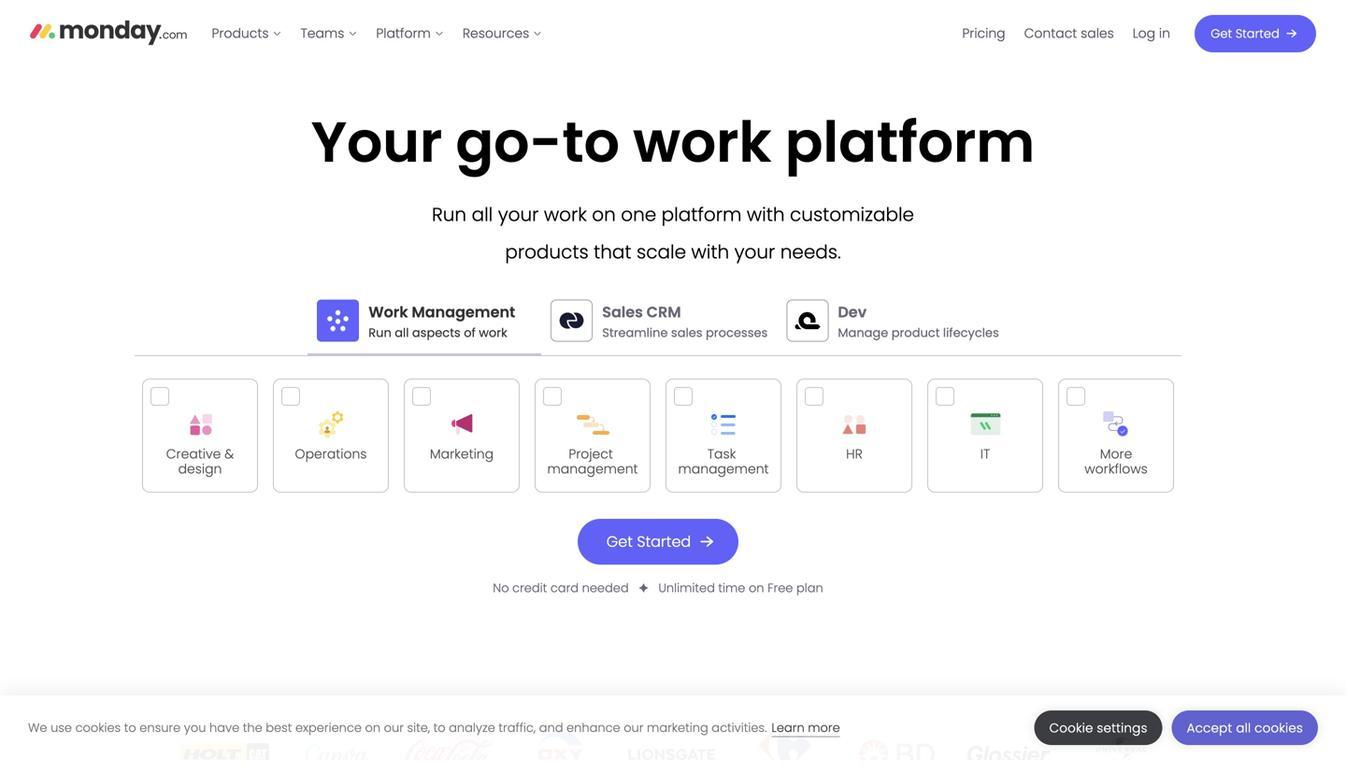 Task type: locate. For each thing, give the bounding box(es) containing it.
work for on
[[544, 201, 587, 228]]

more image
[[1098, 406, 1136, 443]]

1 vertical spatial with
[[692, 239, 730, 265]]

with right scale
[[692, 239, 730, 265]]

with up needs.
[[747, 201, 785, 228]]

2 management from the left
[[679, 460, 769, 478]]

get for left get started 'button'
[[607, 531, 633, 552]]

1 cookies from the left
[[75, 720, 121, 737]]

Project management checkbox
[[535, 379, 651, 493]]

monday.com logo image
[[30, 12, 188, 51]]

no credit card needed   ✦   unlimited time on free plan
[[493, 580, 824, 597]]

management
[[548, 460, 638, 478], [679, 460, 769, 478]]

creative image
[[181, 406, 219, 443]]

project
[[569, 445, 613, 463]]

get
[[1212, 25, 1233, 42], [607, 531, 633, 552]]

1 horizontal spatial management
[[679, 460, 769, 478]]

work inside work management run all aspects of work
[[479, 325, 508, 342]]

cookies right accept
[[1255, 720, 1304, 737]]

1 vertical spatial get started
[[607, 531, 691, 552]]

2 vertical spatial all
[[1237, 720, 1252, 737]]

all for run
[[472, 201, 493, 228]]

all down go-
[[472, 201, 493, 228]]

1 horizontal spatial started
[[1236, 25, 1280, 42]]

more
[[1101, 445, 1133, 463]]

1 list from the left
[[203, 0, 552, 67]]

accept all cookies button
[[1173, 711, 1319, 745]]

sales down crm
[[671, 325, 703, 342]]

cookies for all
[[1255, 720, 1304, 737]]

0 vertical spatial with
[[747, 201, 785, 228]]

plan
[[797, 580, 824, 597]]

our right enhance
[[624, 720, 644, 737]]

get up needed
[[607, 531, 633, 552]]

1 vertical spatial get
[[607, 531, 633, 552]]

your
[[498, 201, 539, 228], [735, 239, 776, 265]]

platform up the customizable on the top of page
[[785, 103, 1036, 182]]

0 vertical spatial all
[[472, 201, 493, 228]]

all inside button
[[1237, 720, 1252, 737]]

0 horizontal spatial run
[[369, 325, 392, 342]]

experience
[[296, 720, 362, 737]]

your left needs.
[[735, 239, 776, 265]]

marketing
[[647, 720, 709, 737]]

all right accept
[[1237, 720, 1252, 737]]

cookies right use
[[75, 720, 121, 737]]

1 vertical spatial all
[[395, 325, 409, 342]]

2 cookies from the left
[[1255, 720, 1304, 737]]

work right of
[[479, 325, 508, 342]]

get started button up no credit card needed   ✦   unlimited time on free plan
[[578, 519, 739, 565]]

ensure
[[140, 720, 181, 737]]

wm color image
[[317, 300, 359, 342]]

get started for get started 'button' within the "main" 'element'
[[1212, 25, 1280, 42]]

0 horizontal spatial list
[[203, 0, 552, 67]]

platform
[[785, 103, 1036, 182], [662, 201, 742, 228]]

get started inside the "main" 'element'
[[1212, 25, 1280, 42]]

tasks image
[[705, 406, 743, 443]]

1 vertical spatial on
[[749, 580, 765, 597]]

started for left get started 'button'
[[637, 531, 691, 552]]

get inside the "main" 'element'
[[1212, 25, 1233, 42]]

all down work
[[395, 325, 409, 342]]

contact sales
[[1025, 24, 1115, 43]]

0 vertical spatial work
[[633, 103, 772, 182]]

streamline
[[603, 325, 668, 342]]

1 horizontal spatial your
[[735, 239, 776, 265]]

work management run all aspects of work
[[369, 302, 516, 342]]

that
[[594, 239, 632, 265]]

work up "products"
[[544, 201, 587, 228]]

cookies inside button
[[1255, 720, 1304, 737]]

pricing link
[[953, 19, 1015, 49]]

cookies for use
[[75, 720, 121, 737]]

best
[[266, 720, 292, 737]]

1 horizontal spatial with
[[747, 201, 785, 228]]

0 vertical spatial get started button
[[1195, 15, 1317, 52]]

get started button
[[1195, 15, 1317, 52], [578, 519, 739, 565]]

0 horizontal spatial started
[[637, 531, 691, 552]]

cookie
[[1050, 720, 1094, 737]]

group
[[135, 371, 1182, 500]]

crm
[[647, 302, 681, 323]]

0 vertical spatial on
[[592, 201, 616, 228]]

sales right contact
[[1081, 24, 1115, 43]]

0 vertical spatial your
[[498, 201, 539, 228]]

0 horizontal spatial get
[[607, 531, 633, 552]]

1 vertical spatial started
[[637, 531, 691, 552]]

your up "products"
[[498, 201, 539, 228]]

1 vertical spatial get started button
[[578, 519, 739, 565]]

1 horizontal spatial our
[[624, 720, 644, 737]]

Operations checkbox
[[273, 379, 389, 493]]

get for get started 'button' within the "main" 'element'
[[1212, 25, 1233, 42]]

learn
[[772, 720, 805, 737]]

it image
[[967, 406, 1005, 443]]

started up no credit card needed   ✦   unlimited time on free plan
[[637, 531, 691, 552]]

holtcat image
[[180, 744, 269, 760]]

1 management from the left
[[548, 460, 638, 478]]

glossier image
[[965, 745, 1055, 760]]

we
[[28, 720, 47, 737]]

needs.
[[781, 239, 841, 265]]

ops image
[[312, 406, 350, 443]]

management down tasks image
[[679, 460, 769, 478]]

0 vertical spatial sales
[[1081, 24, 1115, 43]]

0 horizontal spatial to
[[124, 720, 136, 737]]

on
[[592, 201, 616, 228], [749, 580, 765, 597], [365, 720, 381, 737]]

on left one
[[592, 201, 616, 228]]

2 vertical spatial work
[[479, 325, 508, 342]]

and
[[539, 720, 564, 737]]

platform up "products that scale with your needs."
[[662, 201, 742, 228]]

dialog
[[0, 696, 1347, 760]]

IT checkbox
[[928, 379, 1044, 493]]

started for get started 'button' within the "main" 'element'
[[1236, 25, 1280, 42]]

1 vertical spatial run
[[369, 325, 392, 342]]

1 vertical spatial work
[[544, 201, 587, 228]]

0 horizontal spatial management
[[548, 460, 638, 478]]

1 vertical spatial sales
[[671, 325, 703, 342]]

get started right in at right top
[[1212, 25, 1280, 42]]

on up canva image on the bottom of the page
[[365, 720, 381, 737]]

2 horizontal spatial all
[[1237, 720, 1252, 737]]

get started button right in at right top
[[1195, 15, 1317, 52]]

hr
[[847, 445, 863, 463]]

management for project
[[548, 460, 638, 478]]

0 horizontal spatial cookies
[[75, 720, 121, 737]]

your
[[311, 103, 443, 182]]

0 vertical spatial run
[[432, 201, 467, 228]]

1 horizontal spatial platform
[[785, 103, 1036, 182]]

all inside work management run all aspects of work
[[395, 325, 409, 342]]

dev color image
[[787, 300, 829, 342]]

work up run all your work on one platform with customizable
[[633, 103, 772, 182]]

1 horizontal spatial sales
[[1081, 24, 1115, 43]]

our
[[384, 720, 404, 737], [624, 720, 644, 737]]

all for accept
[[1237, 720, 1252, 737]]

0 horizontal spatial work
[[479, 325, 508, 342]]

started right in at right top
[[1236, 25, 1280, 42]]

creative
[[166, 445, 221, 463]]

0 vertical spatial get started
[[1212, 25, 1280, 42]]

list
[[203, 0, 552, 67], [953, 0, 1180, 67]]

crm dark image
[[551, 300, 593, 342]]

hr image
[[836, 406, 874, 443]]

crm color image
[[551, 300, 593, 342]]

2 vertical spatial on
[[365, 720, 381, 737]]

1 horizontal spatial get
[[1212, 25, 1233, 42]]

1 horizontal spatial get started
[[1212, 25, 1280, 42]]

0 horizontal spatial get started
[[607, 531, 691, 552]]

dev manage product lifecycles
[[838, 302, 1000, 342]]

work
[[633, 103, 772, 182], [544, 201, 587, 228], [479, 325, 508, 342]]

0 horizontal spatial our
[[384, 720, 404, 737]]

project management
[[548, 445, 638, 478]]

teams
[[301, 24, 345, 43]]

1 horizontal spatial all
[[472, 201, 493, 228]]

2 list from the left
[[953, 0, 1180, 67]]

0 vertical spatial get
[[1212, 25, 1233, 42]]

in
[[1160, 24, 1171, 43]]

your go-to work platform
[[311, 103, 1036, 182]]

1 horizontal spatial cookies
[[1255, 720, 1304, 737]]

0 horizontal spatial all
[[395, 325, 409, 342]]

2 horizontal spatial work
[[633, 103, 772, 182]]

0 vertical spatial started
[[1236, 25, 1280, 42]]

0 horizontal spatial with
[[692, 239, 730, 265]]

run
[[432, 201, 467, 228], [369, 325, 392, 342]]

1 horizontal spatial get started button
[[1195, 15, 1317, 52]]

on left free
[[749, 580, 765, 597]]

product
[[892, 325, 940, 342]]

0 horizontal spatial platform
[[662, 201, 742, 228]]

all
[[472, 201, 493, 228], [395, 325, 409, 342], [1237, 720, 1252, 737]]

get started up ✦
[[607, 531, 691, 552]]

1 horizontal spatial to
[[434, 720, 446, 737]]

✦
[[639, 580, 649, 597]]

platform
[[376, 24, 431, 43]]

started
[[1236, 25, 1280, 42], [637, 531, 691, 552]]

get started button inside the "main" 'element'
[[1195, 15, 1317, 52]]

our left site,
[[384, 720, 404, 737]]

management down projects icon
[[548, 460, 638, 478]]

1 horizontal spatial work
[[544, 201, 587, 228]]

enhance
[[567, 720, 621, 737]]

marketing image
[[443, 406, 481, 443]]

needed
[[582, 580, 629, 597]]

cookies
[[75, 720, 121, 737], [1255, 720, 1304, 737]]

get right in at right top
[[1212, 25, 1233, 42]]

1 horizontal spatial list
[[953, 0, 1180, 67]]

2 our from the left
[[624, 720, 644, 737]]

get started
[[1212, 25, 1280, 42], [607, 531, 691, 552]]

sales
[[1081, 24, 1115, 43], [671, 325, 703, 342]]

0 horizontal spatial on
[[365, 720, 381, 737]]

0 horizontal spatial sales
[[671, 325, 703, 342]]

started inside the "main" 'element'
[[1236, 25, 1280, 42]]



Task type: vqa. For each thing, say whether or not it's contained in the screenshot.
September within Learn about the features we released in September 2023 to keep improving your use of monday.com!
no



Task type: describe. For each thing, give the bounding box(es) containing it.
lifecycles
[[944, 325, 1000, 342]]

creative & design
[[166, 445, 234, 478]]

sales inside "link"
[[1081, 24, 1115, 43]]

HR checkbox
[[797, 379, 913, 493]]

1 horizontal spatial run
[[432, 201, 467, 228]]

time
[[719, 580, 746, 597]]

traffic,
[[499, 720, 536, 737]]

get started for left get started 'button'
[[607, 531, 691, 552]]

lionsgate image
[[629, 743, 718, 760]]

analyze
[[449, 720, 496, 737]]

processes
[[706, 325, 768, 342]]

customizable
[[790, 201, 915, 228]]

log
[[1133, 24, 1156, 43]]

manage
[[838, 325, 889, 342]]

universal music group image
[[1078, 738, 1167, 760]]

work
[[369, 302, 408, 323]]

card
[[551, 580, 579, 597]]

activities.
[[712, 720, 767, 737]]

management
[[412, 302, 516, 323]]

wm dark image
[[317, 300, 359, 342]]

it
[[981, 445, 991, 463]]

operations
[[295, 445, 367, 463]]

have
[[210, 720, 240, 737]]

the
[[243, 720, 263, 737]]

Task management checkbox
[[666, 379, 782, 493]]

run inside work management run all aspects of work
[[369, 325, 392, 342]]

cookie settings button
[[1035, 711, 1163, 745]]

products link
[[203, 19, 291, 49]]

dev dark image
[[787, 300, 829, 342]]

2 horizontal spatial on
[[749, 580, 765, 597]]

site,
[[407, 720, 430, 737]]

1 vertical spatial your
[[735, 239, 776, 265]]

dev
[[838, 302, 867, 323]]

work for platform
[[633, 103, 772, 182]]

sales
[[603, 302, 643, 323]]

log in link
[[1124, 19, 1180, 49]]

&
[[225, 445, 234, 463]]

credit
[[513, 580, 547, 597]]

projects image
[[574, 406, 612, 443]]

unlimited
[[659, 580, 715, 597]]

log in
[[1133, 24, 1171, 43]]

no
[[493, 580, 509, 597]]

carrefour image
[[753, 729, 819, 760]]

2 horizontal spatial to
[[563, 103, 620, 182]]

group containing creative & design
[[135, 371, 1182, 500]]

management for task
[[679, 460, 769, 478]]

cookie settings
[[1050, 720, 1148, 737]]

oxy image
[[534, 729, 589, 760]]

1 vertical spatial platform
[[662, 201, 742, 228]]

resources
[[463, 24, 530, 43]]

aspects
[[412, 325, 461, 342]]

products
[[505, 239, 589, 265]]

0 horizontal spatial your
[[498, 201, 539, 228]]

1 our from the left
[[384, 720, 404, 737]]

accept all cookies
[[1187, 720, 1304, 737]]

sales inside sales crm streamline sales processes
[[671, 325, 703, 342]]

dialog containing cookie settings
[[0, 696, 1347, 760]]

workflows
[[1085, 460, 1148, 478]]

run all your work on one platform with customizable
[[432, 201, 915, 228]]

main element
[[203, 0, 1317, 67]]

design
[[178, 460, 222, 478]]

go-
[[456, 103, 563, 182]]

teams link
[[291, 19, 367, 49]]

task
[[708, 445, 736, 463]]

accept
[[1187, 720, 1233, 737]]

products that scale with your needs.
[[505, 239, 841, 265]]

products
[[212, 24, 269, 43]]

Marketing checkbox
[[404, 379, 520, 493]]

use
[[51, 720, 72, 737]]

free
[[768, 580, 794, 597]]

of
[[464, 325, 476, 342]]

more
[[808, 720, 841, 737]]

contact sales link
[[1015, 19, 1124, 49]]

scale
[[637, 239, 687, 265]]

More workflows checkbox
[[1059, 379, 1175, 493]]

bd image
[[853, 734, 943, 760]]

0 vertical spatial platform
[[785, 103, 1036, 182]]

list containing pricing
[[953, 0, 1180, 67]]

learn more link
[[772, 720, 841, 738]]

canva image
[[292, 744, 382, 760]]

one
[[621, 201, 657, 228]]

platform link
[[367, 19, 453, 49]]

contact
[[1025, 24, 1078, 43]]

task management
[[679, 445, 769, 478]]

Creative & design checkbox
[[142, 379, 258, 493]]

settings
[[1098, 720, 1148, 737]]

sales crm streamline sales processes
[[603, 302, 768, 342]]

list containing products
[[203, 0, 552, 67]]

resources link
[[453, 19, 552, 49]]

you
[[184, 720, 206, 737]]

marketing
[[430, 445, 494, 463]]

we use cookies to ensure you have the best experience on our site, to analyze traffic, and enhance our marketing activities. learn more
[[28, 720, 841, 737]]

1 horizontal spatial on
[[592, 201, 616, 228]]

pricing
[[963, 24, 1006, 43]]

more workflows
[[1085, 445, 1148, 478]]

0 horizontal spatial get started button
[[578, 519, 739, 565]]

coca cola image
[[404, 730, 494, 760]]



